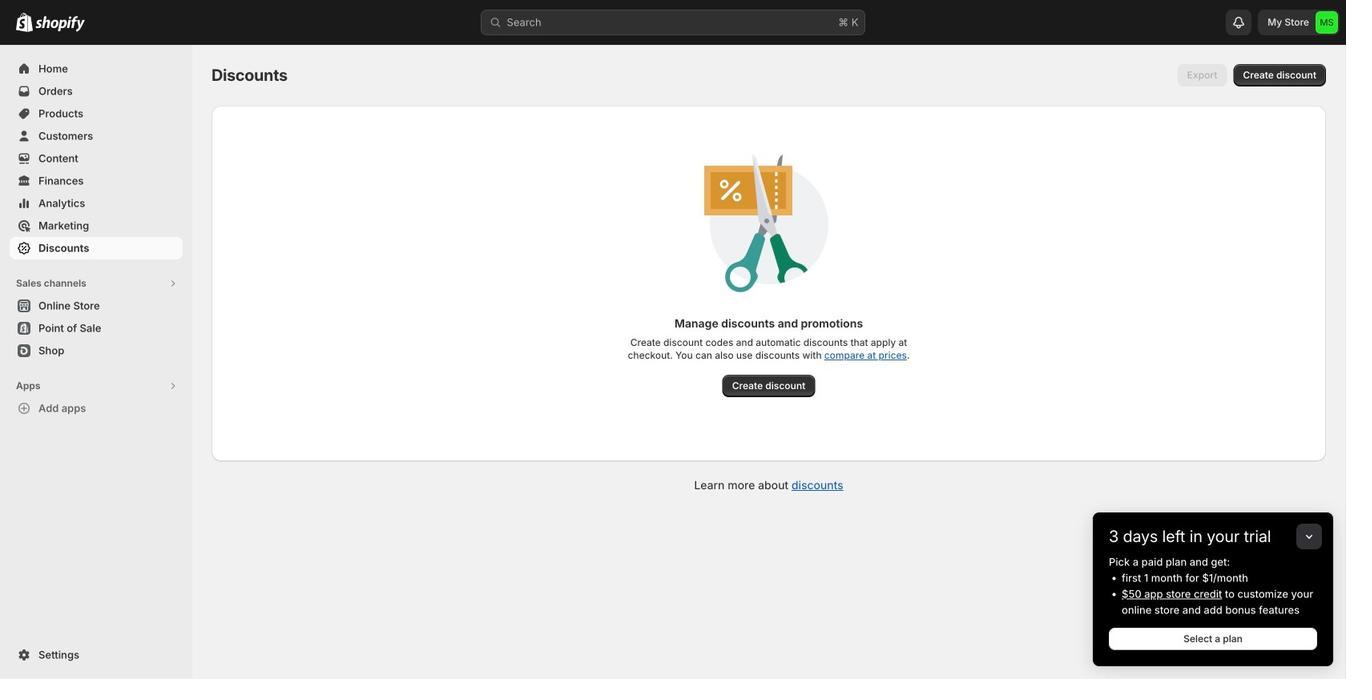 Task type: describe. For each thing, give the bounding box(es) containing it.
my store image
[[1316, 11, 1338, 34]]



Task type: locate. For each thing, give the bounding box(es) containing it.
1 horizontal spatial shopify image
[[35, 16, 85, 32]]

0 horizontal spatial shopify image
[[16, 13, 33, 32]]

shopify image
[[16, 13, 33, 32], [35, 16, 85, 32]]



Task type: vqa. For each thing, say whether or not it's contained in the screenshot.
Mark Add a custom domain as done image
no



